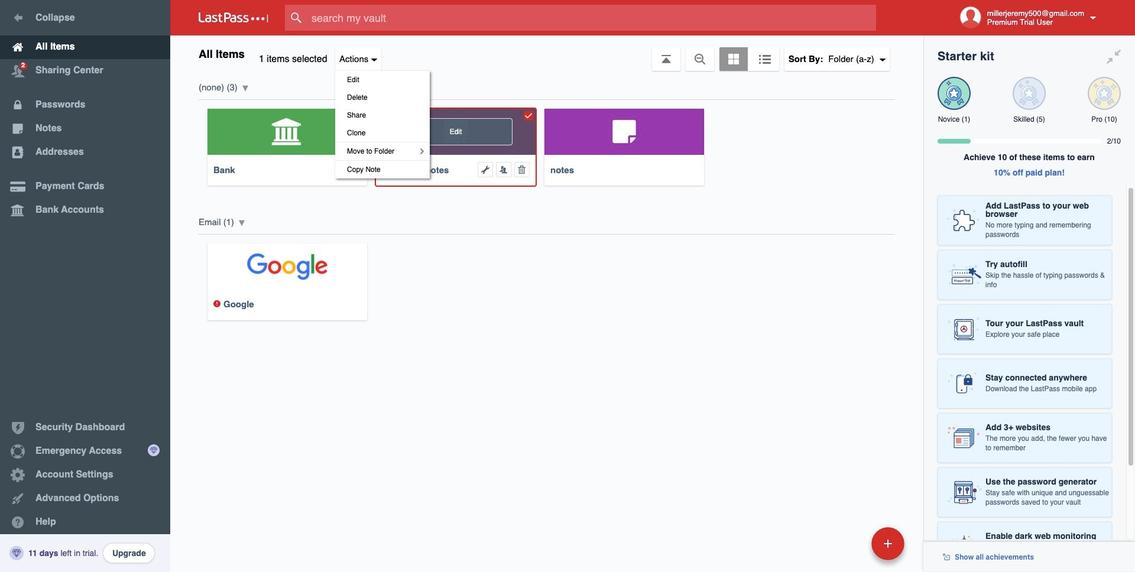 Task type: locate. For each thing, give the bounding box(es) containing it.
new item element
[[790, 527, 909, 560]]

new item navigation
[[790, 524, 912, 572]]

Search search field
[[285, 5, 899, 31]]

lastpass image
[[199, 12, 268, 23]]

search my vault text field
[[285, 5, 899, 31]]



Task type: describe. For each thing, give the bounding box(es) containing it.
vault options navigation
[[170, 35, 923, 179]]

main navigation navigation
[[0, 0, 170, 572]]



